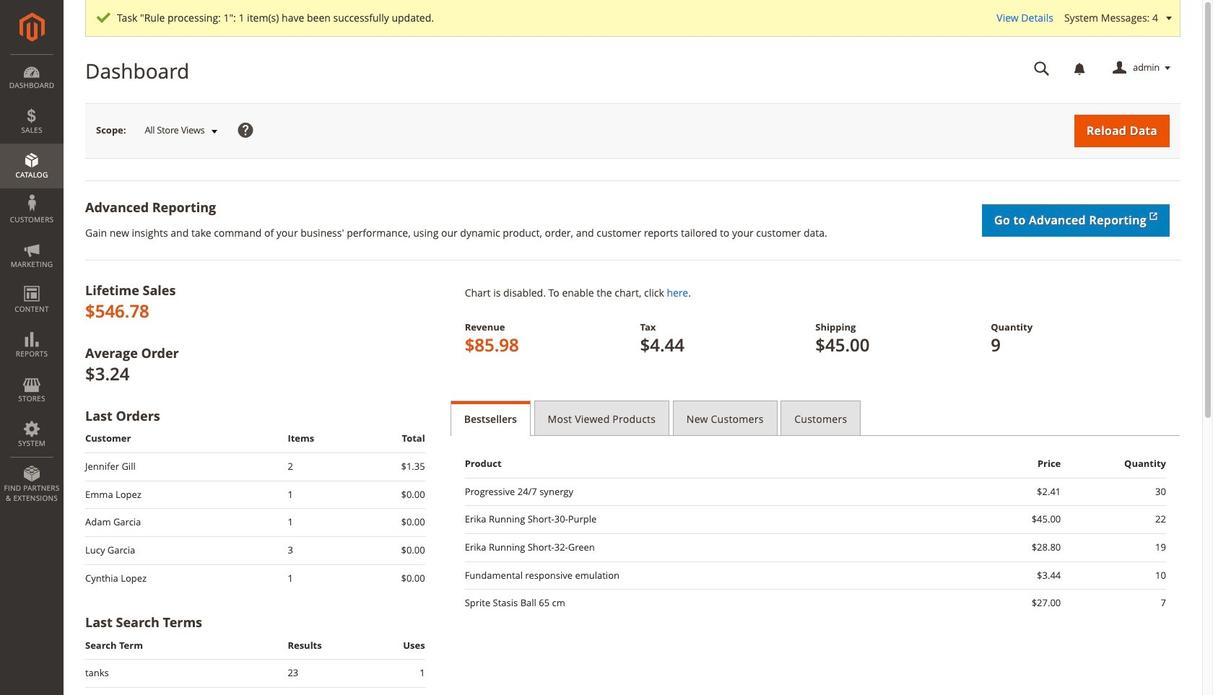 Task type: locate. For each thing, give the bounding box(es) containing it.
menu bar
[[0, 54, 64, 511]]

None text field
[[1024, 56, 1060, 81]]

tab list
[[450, 401, 1181, 436]]



Task type: describe. For each thing, give the bounding box(es) containing it.
magento admin panel image
[[19, 12, 44, 42]]



